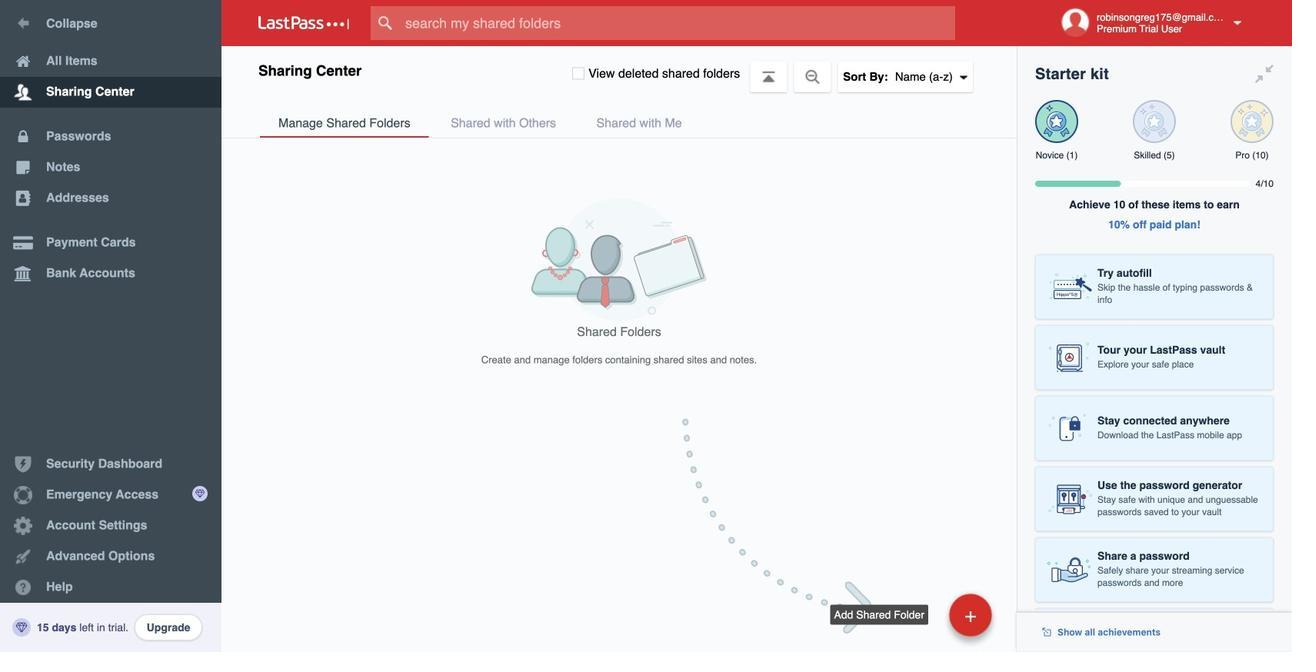 Task type: locate. For each thing, give the bounding box(es) containing it.
main navigation navigation
[[0, 0, 222, 653]]

new item navigation
[[683, 419, 1017, 653]]

vault options navigation
[[222, 46, 1017, 92]]



Task type: describe. For each thing, give the bounding box(es) containing it.
search my shared folders text field
[[371, 6, 986, 40]]

lastpass image
[[259, 16, 349, 30]]

Search search field
[[371, 6, 986, 40]]



Task type: vqa. For each thing, say whether or not it's contained in the screenshot.
text field
no



